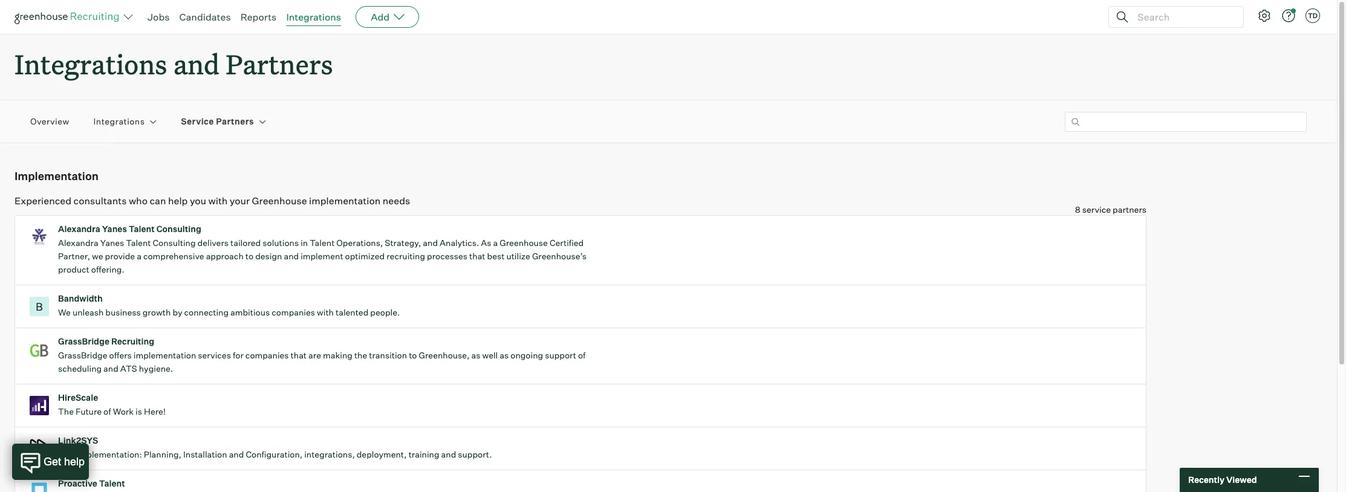 Task type: vqa. For each thing, say whether or not it's contained in the screenshot.
outlined
no



Task type: locate. For each thing, give the bounding box(es) containing it.
and inside grassbridge recruiting grassbridge offers implementation services for companies that are making the transition to greenhouse, as well as ongoing support of scheduling and ats hygiene.
[[103, 364, 118, 374]]

implementation up operations, in the left of the page
[[309, 195, 381, 207]]

ats down link2sys
[[58, 450, 75, 460]]

1 horizontal spatial to
[[409, 350, 417, 361]]

0 horizontal spatial implementation
[[134, 350, 196, 361]]

of inside grassbridge recruiting grassbridge offers implementation services for companies that are making the transition to greenhouse, as well as ongoing support of scheduling and ats hygiene.
[[578, 350, 586, 361]]

0 vertical spatial greenhouse
[[252, 195, 307, 207]]

1 vertical spatial alexandra
[[58, 238, 98, 248]]

greenhouse up utilize
[[500, 238, 548, 248]]

to inside grassbridge recruiting grassbridge offers implementation services for companies that are making the transition to greenhouse, as well as ongoing support of scheduling and ats hygiene.
[[409, 350, 417, 361]]

1 vertical spatial integrations
[[15, 46, 167, 82]]

overview
[[30, 116, 69, 127]]

to right transition
[[409, 350, 417, 361]]

2 as from the left
[[500, 350, 509, 361]]

that inside grassbridge recruiting grassbridge offers implementation services for companies that are making the transition to greenhouse, as well as ongoing support of scheduling and ats hygiene.
[[291, 350, 307, 361]]

to down "tailored"
[[245, 251, 253, 261]]

of left work
[[103, 407, 111, 417]]

implementation up hygiene.
[[134, 350, 196, 361]]

partners
[[1113, 205, 1147, 215]]

as
[[471, 350, 480, 361], [500, 350, 509, 361]]

2 vertical spatial integrations
[[94, 116, 145, 127]]

service
[[181, 116, 214, 127]]

grassbridge
[[58, 336, 109, 347], [58, 350, 107, 361]]

of right support at the left bottom of page
[[578, 350, 586, 361]]

ats down offers
[[120, 364, 137, 374]]

with right you
[[208, 195, 228, 207]]

1 vertical spatial integrations link
[[94, 116, 145, 128]]

that inside alexandra yanes talent consulting alexandra yanes talent consulting delivers tailored solutions in talent operations, strategy, and analytics. as a greenhouse certified partner, we provide a comprehensive approach to design and implement optimized recruiting processes that best utilize greenhouse's product offering.
[[469, 251, 485, 261]]

who
[[129, 195, 148, 207]]

that left are
[[291, 350, 307, 361]]

with left talented at left
[[317, 307, 334, 318]]

8
[[1075, 205, 1081, 215]]

service partners
[[181, 116, 254, 127]]

ambitious companies
[[230, 307, 315, 318]]

add button
[[356, 6, 419, 28]]

of inside hirescale the future of work is here!
[[103, 407, 111, 417]]

a right the provide
[[137, 251, 141, 261]]

recruiting
[[111, 336, 154, 347]]

1 horizontal spatial of
[[578, 350, 586, 361]]

partners down reports
[[226, 46, 333, 82]]

1 vertical spatial partners
[[216, 116, 254, 127]]

td button
[[1303, 6, 1323, 25]]

greenhouse
[[252, 195, 307, 207], [500, 238, 548, 248]]

we
[[58, 307, 71, 318]]

0 horizontal spatial with
[[208, 195, 228, 207]]

0 vertical spatial grassbridge
[[58, 336, 109, 347]]

1 vertical spatial greenhouse
[[500, 238, 548, 248]]

1 vertical spatial with
[[317, 307, 334, 318]]

None text field
[[1065, 112, 1307, 132]]

1 vertical spatial ats
[[58, 450, 75, 460]]

1 horizontal spatial greenhouse
[[500, 238, 548, 248]]

0 horizontal spatial of
[[103, 407, 111, 417]]

implement
[[301, 251, 343, 261]]

0 vertical spatial integrations link
[[286, 11, 341, 23]]

planning,
[[144, 450, 181, 460]]

partners
[[226, 46, 333, 82], [216, 116, 254, 127]]

integrations for integrations and partners
[[15, 46, 167, 82]]

and down candidates link
[[173, 46, 220, 82]]

provide
[[105, 251, 135, 261]]

proactive
[[58, 479, 97, 489]]

1 vertical spatial consulting
[[153, 238, 196, 248]]

ats
[[120, 364, 137, 374], [58, 450, 75, 460]]

partners right service
[[216, 116, 254, 127]]

0 vertical spatial ats
[[120, 364, 137, 374]]

0 vertical spatial implementation
[[309, 195, 381, 207]]

integrations link
[[286, 11, 341, 23], [94, 116, 145, 128]]

1 horizontal spatial integrations link
[[286, 11, 341, 23]]

add
[[371, 11, 390, 23]]

and right installation
[[229, 450, 244, 460]]

1 vertical spatial of
[[103, 407, 111, 417]]

0 horizontal spatial ats
[[58, 450, 75, 460]]

1 vertical spatial that
[[291, 350, 307, 361]]

0 horizontal spatial a
[[137, 251, 141, 261]]

consulting
[[156, 224, 201, 234], [153, 238, 196, 248]]

best
[[487, 251, 505, 261]]

1 vertical spatial grassbridge
[[58, 350, 107, 361]]

configuration,
[[246, 450, 302, 460]]

as right "well" at left
[[500, 350, 509, 361]]

1 vertical spatial yanes
[[100, 238, 124, 248]]

experienced
[[15, 195, 71, 207]]

processes
[[427, 251, 468, 261]]

growth
[[143, 307, 171, 318]]

jobs link
[[148, 11, 170, 23]]

and right 'training'
[[441, 450, 456, 460]]

tailored
[[230, 238, 261, 248]]

talent
[[129, 224, 155, 234], [126, 238, 151, 248], [310, 238, 335, 248], [99, 479, 125, 489]]

and down offers
[[103, 364, 118, 374]]

0 vertical spatial that
[[469, 251, 485, 261]]

1 horizontal spatial implementation
[[309, 195, 381, 207]]

candidates link
[[179, 11, 231, 23]]

deployment,
[[357, 450, 407, 460]]

integrations
[[286, 11, 341, 23], [15, 46, 167, 82], [94, 116, 145, 127]]

by
[[173, 307, 182, 318]]

2 grassbridge from the top
[[58, 350, 107, 361]]

0 vertical spatial a
[[493, 238, 498, 248]]

0 horizontal spatial to
[[245, 251, 253, 261]]

implementation
[[309, 195, 381, 207], [134, 350, 196, 361]]

1 horizontal spatial a
[[493, 238, 498, 248]]

installation
[[183, 450, 227, 460]]

talent up implement
[[310, 238, 335, 248]]

1 horizontal spatial with
[[317, 307, 334, 318]]

yanes
[[102, 224, 127, 234], [100, 238, 124, 248]]

grassbridge recruiting grassbridge offers implementation services for companies that are making the transition to greenhouse, as well as ongoing support of scheduling and ats hygiene.
[[58, 336, 586, 374]]

greenhouse right your
[[252, 195, 307, 207]]

to
[[245, 251, 253, 261], [409, 350, 417, 361]]

0 vertical spatial of
[[578, 350, 586, 361]]

1 horizontal spatial ats
[[120, 364, 137, 374]]

alexandra yanes talent consulting alexandra yanes talent consulting delivers tailored solutions in talent operations, strategy, and analytics. as a greenhouse certified partner, we provide a comprehensive approach to design and implement optimized recruiting processes that best utilize greenhouse's product offering.
[[58, 224, 587, 275]]

a right as on the left
[[493, 238, 498, 248]]

1 horizontal spatial that
[[469, 251, 485, 261]]

certified
[[550, 238, 584, 248]]

as left "well" at left
[[471, 350, 480, 361]]

you
[[190, 195, 206, 207]]

and
[[173, 46, 220, 82], [423, 238, 438, 248], [284, 251, 299, 261], [103, 364, 118, 374], [229, 450, 244, 460], [441, 450, 456, 460]]

ats inside the link2sys ats implementation: planning, installation and configuration, integrations, deployment, training and support.
[[58, 450, 75, 460]]

offering.
[[91, 264, 124, 275]]

1 vertical spatial to
[[409, 350, 417, 361]]

0 vertical spatial alexandra
[[58, 224, 100, 234]]

with
[[208, 195, 228, 207], [317, 307, 334, 318]]

0 horizontal spatial that
[[291, 350, 307, 361]]

0 vertical spatial to
[[245, 251, 253, 261]]

0 vertical spatial integrations
[[286, 11, 341, 23]]

1 vertical spatial implementation
[[134, 350, 196, 361]]

service partners link
[[181, 116, 254, 128]]

that down as on the left
[[469, 251, 485, 261]]

reports
[[241, 11, 277, 23]]

comprehensive
[[143, 251, 204, 261]]

0 horizontal spatial as
[[471, 350, 480, 361]]

of
[[578, 350, 586, 361], [103, 407, 111, 417]]

1 horizontal spatial as
[[500, 350, 509, 361]]



Task type: describe. For each thing, give the bounding box(es) containing it.
in
[[301, 238, 308, 248]]

services
[[198, 350, 231, 361]]

1 alexandra from the top
[[58, 224, 100, 234]]

well
[[482, 350, 498, 361]]

business
[[105, 307, 141, 318]]

0 horizontal spatial greenhouse
[[252, 195, 307, 207]]

solutions
[[263, 238, 299, 248]]

2 alexandra from the top
[[58, 238, 98, 248]]

talent up the provide
[[126, 238, 151, 248]]

proactive talent link
[[15, 471, 1146, 492]]

jobs
[[148, 11, 170, 23]]

talented
[[336, 307, 369, 318]]

1 as from the left
[[471, 350, 480, 361]]

support
[[545, 350, 576, 361]]

hirescale
[[58, 393, 98, 403]]

0 vertical spatial consulting
[[156, 224, 201, 234]]

and up processes
[[423, 238, 438, 248]]

recently
[[1188, 475, 1225, 485]]

ats inside grassbridge recruiting grassbridge offers implementation services for companies that are making the transition to greenhouse, as well as ongoing support of scheduling and ats hygiene.
[[120, 364, 137, 374]]

companies
[[245, 350, 289, 361]]

is
[[136, 407, 142, 417]]

we
[[92, 251, 103, 261]]

hirescale the future of work is here!
[[58, 393, 166, 417]]

recently viewed
[[1188, 475, 1257, 485]]

link2sys
[[58, 436, 98, 446]]

0 horizontal spatial integrations link
[[94, 116, 145, 128]]

to inside alexandra yanes talent consulting alexandra yanes talent consulting delivers tailored solutions in talent operations, strategy, and analytics. as a greenhouse certified partner, we provide a comprehensive approach to design and implement optimized recruiting processes that best utilize greenhouse's product offering.
[[245, 251, 253, 261]]

delivers
[[198, 238, 229, 248]]

strategy,
[[385, 238, 421, 248]]

utilize
[[506, 251, 530, 261]]

candidates
[[179, 11, 231, 23]]

integrations,
[[304, 450, 355, 460]]

unleash
[[73, 307, 104, 318]]

training
[[409, 450, 439, 460]]

0 vertical spatial partners
[[226, 46, 333, 82]]

transition
[[369, 350, 407, 361]]

bandwidth we unleash business growth by connecting ambitious companies with talented people.
[[58, 293, 402, 318]]

td
[[1308, 11, 1318, 20]]

your
[[230, 195, 250, 207]]

offers
[[109, 350, 132, 361]]

viewed
[[1227, 475, 1257, 485]]

implementation
[[15, 169, 99, 183]]

ongoing
[[511, 350, 543, 361]]

the
[[354, 350, 367, 361]]

implementation inside grassbridge recruiting grassbridge offers implementation services for companies that are making the transition to greenhouse, as well as ongoing support of scheduling and ats hygiene.
[[134, 350, 196, 361]]

connecting
[[184, 307, 229, 318]]

analytics.
[[440, 238, 479, 248]]

proactive talent
[[58, 479, 125, 489]]

configure image
[[1257, 8, 1272, 23]]

as
[[481, 238, 491, 248]]

integrations for integrations link to the right
[[286, 11, 341, 23]]

consultants
[[74, 195, 127, 207]]

b
[[36, 300, 43, 313]]

can
[[150, 195, 166, 207]]

greenhouse's
[[532, 251, 587, 261]]

greenhouse inside alexandra yanes talent consulting alexandra yanes talent consulting delivers tailored solutions in talent operations, strategy, and analytics. as a greenhouse certified partner, we provide a comprehensive approach to design and implement optimized recruiting processes that best utilize greenhouse's product offering.
[[500, 238, 548, 248]]

integrations for left integrations link
[[94, 116, 145, 127]]

reports link
[[241, 11, 277, 23]]

greenhouse recruiting image
[[15, 10, 123, 24]]

the
[[58, 407, 74, 417]]

link2sys ats implementation: planning, installation and configuration, integrations, deployment, training and support.
[[58, 436, 492, 460]]

scheduling
[[58, 364, 102, 374]]

hygiene.
[[139, 364, 173, 374]]

people.
[[370, 307, 400, 318]]

talent down the 'implementation:'
[[99, 479, 125, 489]]

1 vertical spatial a
[[137, 251, 141, 261]]

for
[[233, 350, 244, 361]]

needs
[[383, 195, 410, 207]]

service
[[1082, 205, 1111, 215]]

integrations and partners
[[15, 46, 333, 82]]

future
[[76, 407, 102, 417]]

recruiting
[[387, 251, 425, 261]]

bandwidth
[[58, 293, 103, 304]]

0 vertical spatial yanes
[[102, 224, 127, 234]]

are
[[309, 350, 321, 361]]

8 service partners
[[1075, 205, 1147, 215]]

operations,
[[336, 238, 383, 248]]

support.
[[458, 450, 492, 460]]

making
[[323, 350, 353, 361]]

work
[[113, 407, 134, 417]]

td button
[[1306, 8, 1320, 23]]

here!
[[144, 407, 166, 417]]

optimized
[[345, 251, 385, 261]]

product
[[58, 264, 89, 275]]

talent down who in the top left of the page
[[129, 224, 155, 234]]

0 vertical spatial with
[[208, 195, 228, 207]]

partner,
[[58, 251, 90, 261]]

help
[[168, 195, 188, 207]]

design
[[255, 251, 282, 261]]

and down solutions
[[284, 251, 299, 261]]

with inside 'bandwidth we unleash business growth by connecting ambitious companies with talented people.'
[[317, 307, 334, 318]]

1 grassbridge from the top
[[58, 336, 109, 347]]

experienced consultants who can help you with your greenhouse implementation needs
[[15, 195, 410, 207]]

overview link
[[30, 116, 69, 128]]

approach
[[206, 251, 244, 261]]

Search text field
[[1135, 8, 1233, 26]]



